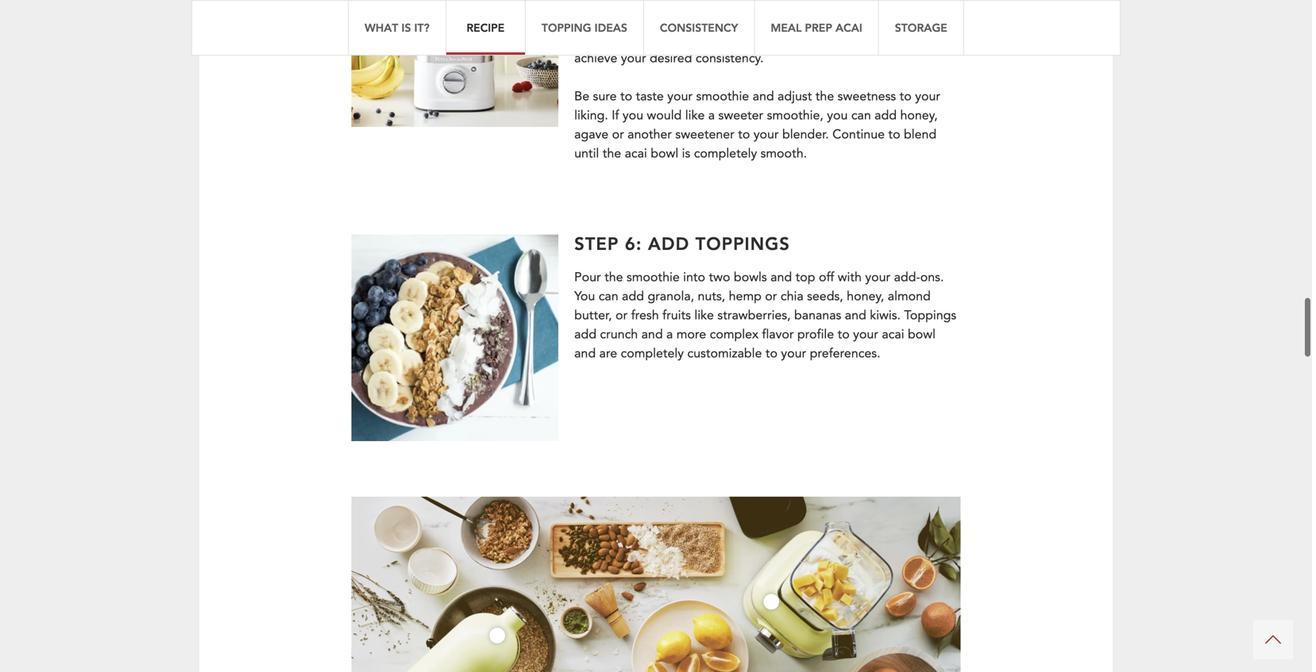 Task type: locate. For each thing, give the bounding box(es) containing it.
0 horizontal spatial completely
[[621, 340, 684, 358]]

acai right prep
[[836, 20, 863, 35]]

agave
[[575, 121, 609, 139]]

0 horizontal spatial bowl
[[651, 140, 679, 158]]

1 horizontal spatial honey,
[[901, 102, 938, 120]]

consistency
[[660, 20, 738, 35]]

1 horizontal spatial acai
[[836, 20, 863, 35]]

1 vertical spatial is
[[682, 140, 691, 158]]

acai down another
[[625, 140, 647, 158]]

0 vertical spatial or
[[612, 121, 624, 139]]

and left 'kiwis.'
[[845, 302, 867, 320]]

or
[[612, 121, 624, 139], [765, 283, 777, 301], [616, 302, 628, 320]]

ideas
[[595, 20, 628, 35]]

1 horizontal spatial a
[[709, 102, 715, 120]]

add inside be sure to taste your smoothie and adjust the sweetness to your liking. if you would like a sweeter smoothie, you can add honey, agave or another sweetener to your blender. continue to blend until the acai bowl is completely smooth.
[[875, 102, 897, 120]]

bowl
[[651, 140, 679, 158], [908, 321, 936, 339]]

and inside be sure to taste your smoothie and adjust the sweetness to your liking. if you would like a sweeter smoothie, you can add honey, agave or another sweetener to your blender. continue to blend until the acai bowl is completely smooth.
[[753, 83, 774, 101]]

blend
[[904, 121, 937, 139]]

kitchenaid® k400 variable speed blender image
[[758, 584, 786, 611]]

topping ideas
[[542, 20, 628, 35]]

to down flavor
[[766, 340, 778, 358]]

storage
[[895, 20, 948, 35]]

2 vertical spatial the
[[605, 264, 623, 282]]

your up blend
[[915, 83, 941, 101]]

ons.
[[921, 264, 944, 282]]

your up the would
[[668, 83, 693, 101]]

completely
[[694, 140, 757, 158], [621, 340, 684, 358]]

0 horizontal spatial honey,
[[847, 283, 885, 301]]

0 horizontal spatial can
[[599, 283, 619, 301]]

smoothie inside pour the smoothie into two bowls and top off with your add-ons. you can add granola, nuts, hemp or chia seeds, honey, almond butter, or fresh fruits like strawberries, bananas and kiwis. toppings add crunch and a more complex flavor profile to your acai bowl and are completely customizable to your preferences.
[[627, 264, 680, 282]]

completely inside be sure to taste your smoothie and adjust the sweetness to your liking. if you would like a sweeter smoothie, you can add honey, agave or another sweetener to your blender. continue to blend until the acai bowl is completely smooth.
[[694, 140, 757, 158]]

0 vertical spatial can
[[852, 102, 871, 120]]

liking.
[[575, 102, 608, 120]]

is down sweetener
[[682, 140, 691, 158]]

your down flavor
[[781, 340, 807, 358]]

until
[[575, 140, 599, 158]]

1 horizontal spatial completely
[[694, 140, 757, 158]]

1 vertical spatial add
[[622, 283, 644, 301]]

like down nuts,
[[695, 302, 714, 320]]

2 horizontal spatial add
[[875, 102, 897, 120]]

0 vertical spatial add
[[875, 102, 897, 120]]

what is it?
[[365, 20, 430, 35]]

or inside be sure to taste your smoothie and adjust the sweetness to your liking. if you would like a sweeter smoothie, you can add honey, agave or another sweetener to your blender. continue to blend until the acai bowl is completely smooth.
[[612, 121, 624, 139]]

1 horizontal spatial smoothie
[[696, 83, 749, 101]]

crunch
[[600, 321, 638, 339]]

various ingredients on a countertop next to a kitchenaid® stand mixer image
[[352, 493, 961, 673]]

add
[[875, 102, 897, 120], [622, 283, 644, 301], [575, 321, 597, 339]]

smoothie up sweeter
[[696, 83, 749, 101]]

0 horizontal spatial a
[[667, 321, 673, 339]]

acai
[[836, 20, 863, 35], [625, 140, 647, 158], [882, 321, 905, 339]]

1 vertical spatial honey,
[[847, 283, 885, 301]]

you
[[575, 283, 595, 301]]

pour the smoothie into two bowls and top off with your add-ons. you can add granola, nuts, hemp or chia seeds, honey, almond butter, or fresh fruits like strawberries, bananas and kiwis. toppings add crunch and a more complex flavor profile to your acai bowl and are completely customizable to your preferences.
[[575, 264, 957, 358]]

the right pour
[[605, 264, 623, 282]]

the right adjust at the right
[[816, 83, 834, 101]]

chia
[[781, 283, 804, 301]]

a inside be sure to taste your smoothie and adjust the sweetness to your liking. if you would like a sweeter smoothie, you can add honey, agave or another sweetener to your blender. continue to blend until the acai bowl is completely smooth.
[[709, 102, 715, 120]]

smoothie
[[696, 83, 749, 101], [627, 264, 680, 282]]

your up smooth.
[[754, 121, 779, 139]]

completely down sweetener
[[694, 140, 757, 158]]

and up sweeter
[[753, 83, 774, 101]]

0 horizontal spatial you
[[623, 102, 644, 120]]

bowl down another
[[651, 140, 679, 158]]

1 vertical spatial or
[[765, 283, 777, 301]]

0 horizontal spatial add
[[575, 321, 597, 339]]

1 vertical spatial can
[[599, 283, 619, 301]]

can right the "you"
[[599, 283, 619, 301]]

the right until
[[603, 140, 621, 158]]

0 vertical spatial is
[[402, 20, 411, 35]]

1 horizontal spatial add
[[622, 283, 644, 301]]

blender.
[[783, 121, 829, 139]]

is inside button
[[402, 20, 411, 35]]

you up continue
[[827, 102, 848, 120]]

0 vertical spatial acai
[[836, 20, 863, 35]]

honey,
[[901, 102, 938, 120], [847, 283, 885, 301]]

0 vertical spatial completely
[[694, 140, 757, 158]]

a up sweetener
[[709, 102, 715, 120]]

to right sweetness
[[900, 83, 912, 101]]

are
[[600, 340, 617, 358]]

bananas
[[795, 302, 842, 320]]

into
[[683, 264, 706, 282]]

1 horizontal spatial you
[[827, 102, 848, 120]]

sure
[[593, 83, 617, 101]]

sweeter
[[719, 102, 764, 120]]

step
[[575, 227, 619, 250]]

0 horizontal spatial smoothie
[[627, 264, 680, 282]]

can up continue
[[852, 102, 871, 120]]

2 horizontal spatial acai
[[882, 321, 905, 339]]

2 vertical spatial acai
[[882, 321, 905, 339]]

1 horizontal spatial bowl
[[908, 321, 936, 339]]

1 horizontal spatial is
[[682, 140, 691, 158]]

smoothie up "granola,"
[[627, 264, 680, 282]]

2 vertical spatial or
[[616, 302, 628, 320]]

1 vertical spatial completely
[[621, 340, 684, 358]]

a
[[709, 102, 715, 120], [667, 321, 673, 339]]

or left chia
[[765, 283, 777, 301]]

like up sweetener
[[685, 102, 705, 120]]

1 horizontal spatial can
[[852, 102, 871, 120]]

meal
[[771, 20, 802, 35]]

1 vertical spatial a
[[667, 321, 673, 339]]

or down if
[[612, 121, 624, 139]]

1 vertical spatial smoothie
[[627, 264, 680, 282]]

flavor
[[762, 321, 794, 339]]

bowls
[[734, 264, 767, 282]]

like inside pour the smoothie into two bowls and top off with your add-ons. you can add granola, nuts, hemp or chia seeds, honey, almond butter, or fresh fruits like strawberries, bananas and kiwis. toppings add crunch and a more complex flavor profile to your acai bowl and are completely customizable to your preferences.
[[695, 302, 714, 320]]

0 vertical spatial like
[[685, 102, 705, 120]]

0 vertical spatial smoothie
[[696, 83, 749, 101]]

is left it?
[[402, 20, 411, 35]]

the
[[816, 83, 834, 101], [603, 140, 621, 158], [605, 264, 623, 282]]

recipe
[[467, 20, 505, 35]]

1 vertical spatial like
[[695, 302, 714, 320]]

would
[[647, 102, 682, 120]]

you right if
[[623, 102, 644, 120]]

0 vertical spatial honey,
[[901, 102, 938, 120]]

the inside pour the smoothie into two bowls and top off with your add-ons. you can add granola, nuts, hemp or chia seeds, honey, almond butter, or fresh fruits like strawberries, bananas and kiwis. toppings add crunch and a more complex flavor profile to your acai bowl and are completely customizable to your preferences.
[[605, 264, 623, 282]]

completely down crunch
[[621, 340, 684, 358]]

it?
[[414, 20, 430, 35]]

adjust
[[778, 83, 812, 101]]

1 vertical spatial bowl
[[908, 321, 936, 339]]

your
[[668, 83, 693, 101], [915, 83, 941, 101], [754, 121, 779, 139], [866, 264, 891, 282], [853, 321, 879, 339], [781, 340, 807, 358]]

or up crunch
[[616, 302, 628, 320]]

is
[[402, 20, 411, 35], [682, 140, 691, 158]]

bowl down toppings
[[908, 321, 936, 339]]

and left are on the left of page
[[575, 340, 596, 358]]

1 vertical spatial acai
[[625, 140, 647, 158]]

topping
[[542, 20, 592, 35]]

to right sure
[[620, 83, 633, 101]]

like
[[685, 102, 705, 120], [695, 302, 714, 320]]

0 vertical spatial a
[[709, 102, 715, 120]]

0 horizontal spatial is
[[402, 20, 411, 35]]

honey, down with
[[847, 283, 885, 301]]

acai down 'kiwis.'
[[882, 321, 905, 339]]

0 horizontal spatial acai
[[625, 140, 647, 158]]

honey, up blend
[[901, 102, 938, 120]]

to
[[620, 83, 633, 101], [900, 83, 912, 101], [738, 121, 750, 139], [889, 121, 901, 139], [838, 321, 850, 339], [766, 340, 778, 358]]

add down the butter,
[[575, 321, 597, 339]]

a inside pour the smoothie into two bowls and top off with your add-ons. you can add granola, nuts, hemp or chia seeds, honey, almond butter, or fresh fruits like strawberries, bananas and kiwis. toppings add crunch and a more complex flavor profile to your acai bowl and are completely customizable to your preferences.
[[667, 321, 673, 339]]

acai bowl topped with fruit and granola image
[[352, 230, 559, 437]]

another
[[628, 121, 672, 139]]

add up fresh
[[622, 283, 644, 301]]

can
[[852, 102, 871, 120], [599, 283, 619, 301]]

smoothie inside be sure to taste your smoothie and adjust the sweetness to your liking. if you would like a sweeter smoothie, you can add honey, agave or another sweetener to your blender. continue to blend until the acai bowl is completely smooth.
[[696, 83, 749, 101]]

a down fruits
[[667, 321, 673, 339]]

add down sweetness
[[875, 102, 897, 120]]

you
[[623, 102, 644, 120], [827, 102, 848, 120]]

kitchenaid® artisan® series 5 quart tilt-head stand mixer in kyoto glow image
[[484, 618, 512, 645]]

0 vertical spatial bowl
[[651, 140, 679, 158]]

smooth.
[[761, 140, 807, 158]]

what is it? button
[[348, 0, 446, 56]]

and
[[753, 83, 774, 101], [771, 264, 792, 282], [845, 302, 867, 320], [642, 321, 663, 339], [575, 340, 596, 358]]

with
[[838, 264, 862, 282]]



Task type: describe. For each thing, give the bounding box(es) containing it.
be sure to taste your smoothie and adjust the sweetness to your liking. if you would like a sweeter smoothie, you can add honey, agave or another sweetener to your blender. continue to blend until the acai bowl is completely smooth.
[[575, 83, 941, 158]]

if
[[612, 102, 619, 120]]

smoothie,
[[767, 102, 824, 120]]

add-
[[894, 264, 921, 282]]

honey, inside pour the smoothie into two bowls and top off with your add-ons. you can add granola, nuts, hemp or chia seeds, honey, almond butter, or fresh fruits like strawberries, bananas and kiwis. toppings add crunch and a more complex flavor profile to your acai bowl and are completely customizable to your preferences.
[[847, 283, 885, 301]]

honey, inside be sure to taste your smoothie and adjust the sweetness to your liking. if you would like a sweeter smoothie, you can add honey, agave or another sweetener to your blender. continue to blend until the acai bowl is completely smooth.
[[901, 102, 938, 120]]

your down 'kiwis.'
[[853, 321, 879, 339]]

toppings
[[905, 302, 957, 320]]

customizable
[[688, 340, 762, 358]]

and up chia
[[771, 264, 792, 282]]

or for your
[[612, 121, 624, 139]]

sweetness
[[838, 83, 896, 101]]

off
[[819, 264, 834, 282]]

kiwis.
[[870, 302, 901, 320]]

6:
[[625, 227, 642, 250]]

granola,
[[648, 283, 694, 301]]

butter,
[[575, 302, 612, 320]]

acai inside be sure to taste your smoothie and adjust the sweetness to your liking. if you would like a sweeter smoothie, you can add honey, agave or another sweetener to your blender. continue to blend until the acai bowl is completely smooth.
[[625, 140, 647, 158]]

0 vertical spatial the
[[816, 83, 834, 101]]

2 you from the left
[[827, 102, 848, 120]]

profile
[[798, 321, 834, 339]]

pour
[[575, 264, 601, 282]]

to left blend
[[889, 121, 901, 139]]

and down fresh
[[642, 321, 663, 339]]

almond
[[888, 283, 931, 301]]

like inside be sure to taste your smoothie and adjust the sweetness to your liking. if you would like a sweeter smoothie, you can add honey, agave or another sweetener to your blender. continue to blend until the acai bowl is completely smooth.
[[685, 102, 705, 120]]

fruits
[[663, 302, 691, 320]]

can inside be sure to taste your smoothie and adjust the sweetness to your liking. if you would like a sweeter smoothie, you can add honey, agave or another sweetener to your blender. continue to blend until the acai bowl is completely smooth.
[[852, 102, 871, 120]]

acai inside pour the smoothie into two bowls and top off with your add-ons. you can add granola, nuts, hemp or chia seeds, honey, almond butter, or fresh fruits like strawberries, bananas and kiwis. toppings add crunch and a more complex flavor profile to your acai bowl and are completely customizable to your preferences.
[[882, 321, 905, 339]]

two
[[709, 264, 731, 282]]

sweetener
[[676, 121, 735, 139]]

add
[[648, 227, 690, 250]]

meal prep acai button
[[754, 0, 879, 56]]

completely inside pour the smoothie into two bowls and top off with your add-ons. you can add granola, nuts, hemp or chia seeds, honey, almond butter, or fresh fruits like strawberries, bananas and kiwis. toppings add crunch and a more complex flavor profile to your acai bowl and are completely customizable to your preferences.
[[621, 340, 684, 358]]

topping ideas button
[[525, 0, 643, 56]]

white kitchenaid® blender blending smoothie ingredients image
[[352, 0, 559, 122]]

bowl inside be sure to taste your smoothie and adjust the sweetness to your liking. if you would like a sweeter smoothie, you can add honey, agave or another sweetener to your blender. continue to blend until the acai bowl is completely smooth.
[[651, 140, 679, 158]]

consistency button
[[643, 0, 754, 56]]

storage button
[[879, 0, 964, 56]]

be
[[575, 83, 590, 101]]

is inside be sure to taste your smoothie and adjust the sweetness to your liking. if you would like a sweeter smoothie, you can add honey, agave or another sweetener to your blender. continue to blend until the acai bowl is completely smooth.
[[682, 140, 691, 158]]

taste
[[636, 83, 664, 101]]

nuts,
[[698, 283, 726, 301]]

toppings
[[696, 227, 790, 250]]

bowl inside pour the smoothie into two bowls and top off with your add-ons. you can add granola, nuts, hemp or chia seeds, honey, almond butter, or fresh fruits like strawberries, bananas and kiwis. toppings add crunch and a more complex flavor profile to your acai bowl and are completely customizable to your preferences.
[[908, 321, 936, 339]]

top
[[796, 264, 816, 282]]

complex
[[710, 321, 759, 339]]

recipe button
[[446, 0, 525, 56]]

continue
[[833, 121, 885, 139]]

preferences.
[[810, 340, 881, 358]]

1 you from the left
[[623, 102, 644, 120]]

seeds,
[[807, 283, 844, 301]]

fresh
[[631, 302, 659, 320]]

1 vertical spatial the
[[603, 140, 621, 158]]

hemp
[[729, 283, 762, 301]]

strawberries,
[[718, 302, 791, 320]]

more
[[677, 321, 706, 339]]

meal prep acai
[[771, 20, 863, 35]]

your right with
[[866, 264, 891, 282]]

can inside pour the smoothie into two bowls and top off with your add-ons. you can add granola, nuts, hemp or chia seeds, honey, almond butter, or fresh fruits like strawberries, bananas and kiwis. toppings add crunch and a more complex flavor profile to your acai bowl and are completely customizable to your preferences.
[[599, 283, 619, 301]]

to down sweeter
[[738, 121, 750, 139]]

to up preferences.
[[838, 321, 850, 339]]

acai inside button
[[836, 20, 863, 35]]

or for two
[[616, 302, 628, 320]]

what
[[365, 20, 398, 35]]

prep
[[805, 20, 833, 35]]

step 6: add toppings
[[575, 227, 790, 250]]

2 vertical spatial add
[[575, 321, 597, 339]]



Task type: vqa. For each thing, say whether or not it's contained in the screenshot.
can
yes



